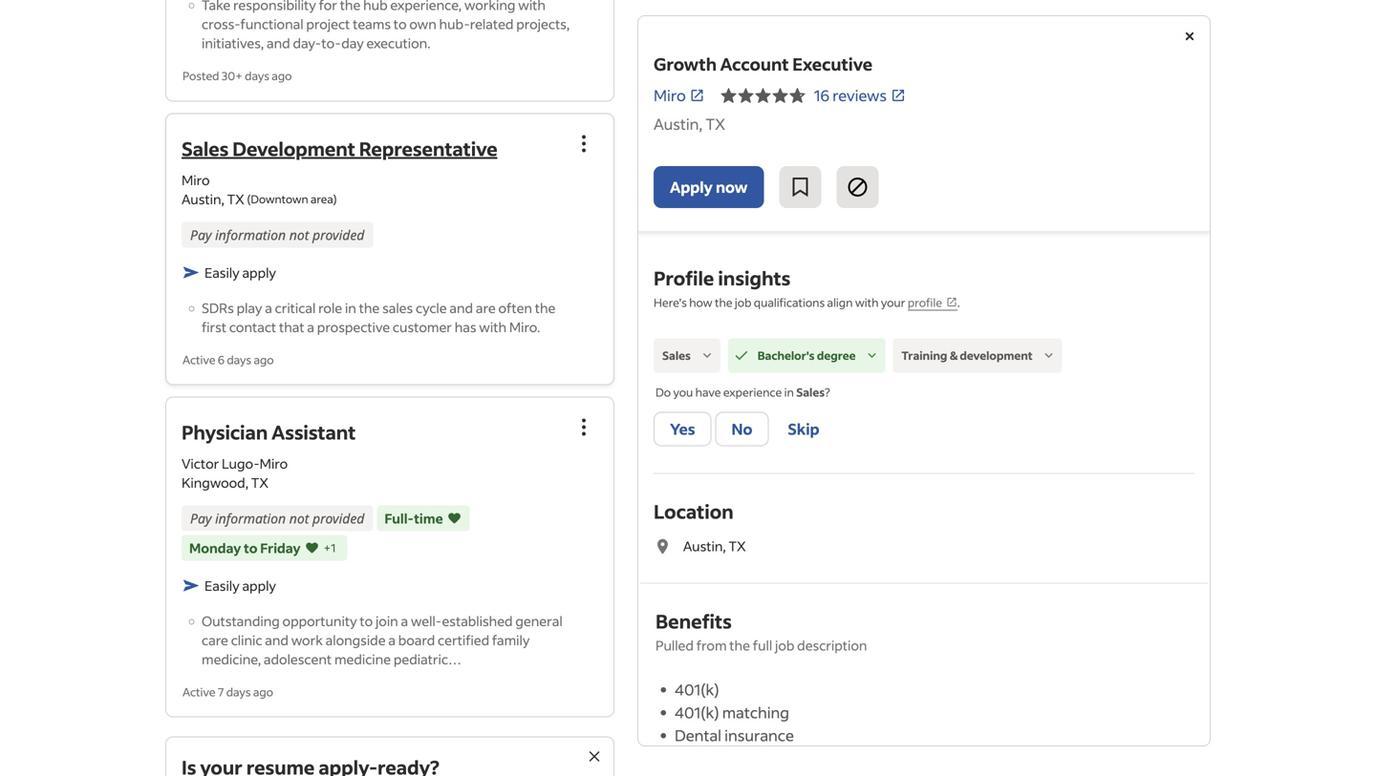 Task type: locate. For each thing, give the bounding box(es) containing it.
provided up '1'
[[313, 510, 364, 528]]

easily apply up 'play'
[[205, 264, 276, 281]]

matching qualification image up the do you have experience in sales ?
[[733, 347, 750, 365]]

easily apply for sales
[[205, 264, 276, 281]]

you
[[673, 385, 693, 400]]

0 horizontal spatial matching qualification image
[[733, 347, 750, 365]]

easily down monday
[[205, 578, 240, 595]]

2 apply from the top
[[242, 578, 276, 595]]

1 pay from the top
[[190, 226, 212, 244]]

are
[[476, 299, 496, 317]]

the inside take responsibility for the hub experience, working with cross-functional project teams to own hub-related projects, initiatives, and day-to-day execution.
[[340, 0, 361, 14]]

now
[[716, 177, 748, 197]]

execution.
[[367, 35, 431, 52]]

family
[[492, 632, 530, 649]]

2 vertical spatial ago
[[253, 685, 273, 700]]

in up prospective
[[345, 299, 356, 317]]

1 vertical spatial ago
[[254, 352, 274, 367]]

0 vertical spatial sales
[[182, 136, 229, 161]]

0 vertical spatial austin,
[[654, 114, 703, 134]]

sdrs
[[202, 299, 234, 317]]

apply up 'play'
[[242, 264, 276, 281]]

information
[[215, 226, 286, 244], [215, 510, 286, 528]]

the right how
[[715, 295, 733, 310]]

days for sales
[[227, 352, 251, 367]]

have
[[695, 385, 721, 400]]

1 horizontal spatial matches your preference image
[[447, 509, 462, 528]]

to up execution. on the top left of the page
[[394, 15, 407, 33]]

active left 6
[[183, 352, 215, 367]]

0 vertical spatial active
[[183, 352, 215, 367]]

1 not from the top
[[289, 226, 309, 244]]

ago down contact
[[254, 352, 274, 367]]

to
[[394, 15, 407, 33], [244, 540, 258, 557], [360, 613, 373, 630]]

full
[[753, 638, 772, 655]]

2 easily apply from the top
[[205, 578, 276, 595]]

0 horizontal spatial in
[[345, 299, 356, 317]]

1 horizontal spatial sales
[[662, 348, 691, 363]]

0 vertical spatial miro
[[654, 86, 686, 105]]

tx down lugo-
[[251, 474, 268, 492]]

apply for development
[[242, 264, 276, 281]]

not
[[289, 226, 309, 244], [289, 510, 309, 528]]

in inside sdrs play a critical role in the sales cycle and are often the first contact that a prospective customer has with miro.
[[345, 299, 356, 317]]

teams
[[353, 15, 391, 33]]

austin, tx down location
[[683, 538, 746, 555]]

days right 30+
[[245, 68, 269, 83]]

provided down )
[[313, 226, 364, 244]]

austin, left (
[[182, 190, 224, 208]]

1 vertical spatial easily
[[205, 578, 240, 595]]

1 horizontal spatial to
[[360, 613, 373, 630]]

0 vertical spatial information
[[215, 226, 286, 244]]

the left full
[[729, 638, 750, 655]]

information up monday to friday at the bottom of page
[[215, 510, 286, 528]]

2 active from the top
[[183, 685, 215, 700]]

the up miro.
[[535, 299, 556, 317]]

that
[[279, 319, 304, 336]]

pay up monday
[[190, 510, 212, 528]]

2 provided from the top
[[313, 510, 364, 528]]

physician assistant button
[[182, 420, 356, 445]]

functional
[[240, 15, 303, 33]]

0 vertical spatial ago
[[272, 68, 292, 83]]

4.8 out of 5 stars image
[[720, 84, 806, 107]]

austin, down location
[[683, 538, 726, 555]]

ago
[[272, 68, 292, 83], [254, 352, 274, 367], [253, 685, 273, 700]]

0 vertical spatial easily apply
[[205, 264, 276, 281]]

account
[[720, 53, 789, 75]]

apply
[[242, 264, 276, 281], [242, 578, 276, 595]]

matching qualification image right degree
[[863, 347, 881, 365]]

from
[[696, 638, 727, 655]]

0 horizontal spatial matches your preference image
[[304, 539, 320, 558]]

the inside benefits pulled from the full job description
[[729, 638, 750, 655]]

matches your preference image left the +
[[304, 539, 320, 558]]

1 vertical spatial active
[[183, 685, 215, 700]]

to inside outstanding opportunity to join a well-established general care clinic and work alongside a board certified family medicine, adolescent medicine pediatric…
[[360, 613, 373, 630]]

sales
[[382, 299, 413, 317]]

1 horizontal spatial in
[[784, 385, 794, 400]]

pay information not provided down downtown
[[190, 226, 364, 244]]

miro.
[[509, 319, 540, 336]]

1 horizontal spatial job
[[775, 638, 795, 655]]

information down (
[[215, 226, 286, 244]]

austin, down the miro link
[[654, 114, 703, 134]]

1 vertical spatial pay information not provided
[[190, 510, 364, 528]]

1 horizontal spatial missing qualification image
[[1040, 347, 1058, 365]]

1 vertical spatial apply
[[242, 578, 276, 595]]

apply now button
[[654, 166, 764, 208]]

2 missing qualification image from the left
[[1040, 347, 1058, 365]]

to left join
[[360, 613, 373, 630]]

active left 7
[[183, 685, 215, 700]]

0 vertical spatial pay information not provided
[[190, 226, 364, 244]]

missing qualification image right "development"
[[1040, 347, 1058, 365]]

0 vertical spatial provided
[[313, 226, 364, 244]]

often
[[498, 299, 532, 317]]

1 missing qualification image from the left
[[698, 347, 716, 365]]

with left your
[[855, 295, 879, 310]]

sales inside sales button
[[662, 348, 691, 363]]

0 vertical spatial 401(k)
[[675, 681, 719, 700]]

matching
[[722, 703, 789, 723]]

sdrs play a critical role in the sales cycle and are often the first contact that a prospective customer has with miro.
[[202, 299, 556, 336]]

.
[[957, 295, 960, 310]]

easily apply
[[205, 264, 276, 281], [205, 578, 276, 595]]

pay for sales development representative
[[190, 226, 212, 244]]

matching qualification image
[[733, 347, 750, 365], [863, 347, 881, 365]]

0 horizontal spatial with
[[479, 319, 507, 336]]

ago for development
[[254, 352, 274, 367]]

the right "for"
[[340, 0, 361, 14]]

days right 6
[[227, 352, 251, 367]]

miro for miro austin, tx ( downtown area )
[[182, 171, 210, 189]]

0 horizontal spatial sales
[[182, 136, 229, 161]]

close job details image
[[1178, 25, 1201, 48]]

and inside outstanding opportunity to join a well-established general care clinic and work alongside a board certified family medicine, adolescent medicine pediatric…
[[265, 632, 289, 649]]

matches your preference image for full-time
[[447, 509, 462, 528]]

experience
[[723, 385, 782, 400]]

easily for sales
[[205, 264, 240, 281]]

1 vertical spatial miro
[[182, 171, 210, 189]]

bachelor's
[[758, 348, 815, 363]]

0 vertical spatial not
[[289, 226, 309, 244]]

with inside sdrs play a critical role in the sales cycle and are often the first contact that a prospective customer has with miro.
[[479, 319, 507, 336]]

1 information from the top
[[215, 226, 286, 244]]

active for physician assistant
[[183, 685, 215, 700]]

description
[[797, 638, 867, 655]]

1 apply from the top
[[242, 264, 276, 281]]

1 vertical spatial 401(k)
[[675, 703, 719, 723]]

well-
[[411, 613, 442, 630]]

board
[[398, 632, 435, 649]]

active
[[183, 352, 215, 367], [183, 685, 215, 700]]

and
[[267, 35, 290, 52], [450, 299, 473, 317], [265, 632, 289, 649]]

outstanding opportunity to join a well-established general care clinic and work alongside a board certified family medicine, adolescent medicine pediatric…
[[202, 613, 563, 668]]

provided for assistant
[[313, 510, 364, 528]]

care
[[202, 632, 228, 649]]

2 information from the top
[[215, 510, 286, 528]]

1 vertical spatial austin, tx
[[683, 538, 746, 555]]

missing qualification image inside sales button
[[698, 347, 716, 365]]

job right full
[[775, 638, 795, 655]]

1 vertical spatial provided
[[313, 510, 364, 528]]

2 vertical spatial with
[[479, 319, 507, 336]]

projects,
[[516, 15, 570, 33]]

save this job image
[[789, 176, 812, 199]]

not up friday
[[289, 510, 309, 528]]

1 pay information not provided from the top
[[190, 226, 364, 244]]

30+
[[222, 68, 243, 83]]

0 vertical spatial in
[[345, 299, 356, 317]]

pay information not provided for assistant
[[190, 510, 364, 528]]

yes
[[670, 420, 695, 439]]

missing qualification image inside training & development button
[[1040, 347, 1058, 365]]

easily apply up 'outstanding'
[[205, 578, 276, 595]]

0 horizontal spatial job
[[735, 295, 752, 310]]

days
[[245, 68, 269, 83], [227, 352, 251, 367], [226, 685, 251, 700]]

tx down 4.8 out of 5 stars image
[[706, 114, 725, 134]]

1 vertical spatial not
[[289, 510, 309, 528]]

1 vertical spatial to
[[244, 540, 258, 557]]

and up adolescent
[[265, 632, 289, 649]]

0 vertical spatial austin, tx
[[654, 114, 725, 134]]

apply
[[670, 177, 713, 197]]

kingwood,
[[182, 474, 248, 492]]

with down are
[[479, 319, 507, 336]]

1 horizontal spatial matching qualification image
[[863, 347, 881, 365]]

easily apply for physician
[[205, 578, 276, 595]]

16 reviews
[[814, 86, 887, 105]]

1 vertical spatial pay
[[190, 510, 212, 528]]

miro inside miro austin, tx ( downtown area )
[[182, 171, 210, 189]]

1 easily from the top
[[205, 264, 240, 281]]

0 vertical spatial matches your preference image
[[447, 509, 462, 528]]

0 vertical spatial apply
[[242, 264, 276, 281]]

2 vertical spatial sales
[[796, 385, 825, 400]]

1 horizontal spatial miro
[[260, 455, 288, 473]]

2 vertical spatial and
[[265, 632, 289, 649]]

pay information not provided up friday
[[190, 510, 364, 528]]

1 vertical spatial and
[[450, 299, 473, 317]]

1 vertical spatial in
[[784, 385, 794, 400]]

pay down miro austin, tx ( downtown area )
[[190, 226, 212, 244]]

missing qualification image up have
[[698, 347, 716, 365]]

with up projects,
[[518, 0, 546, 14]]

2 vertical spatial to
[[360, 613, 373, 630]]

1 vertical spatial matches your preference image
[[304, 539, 320, 558]]

cycle
[[416, 299, 447, 317]]

day
[[341, 35, 364, 52]]

ago right 30+
[[272, 68, 292, 83]]

2 horizontal spatial to
[[394, 15, 407, 33]]

2 easily from the top
[[205, 578, 240, 595]]

pay
[[190, 226, 212, 244], [190, 510, 212, 528]]

apply up 'outstanding'
[[242, 578, 276, 595]]

project
[[306, 15, 350, 33]]

2 horizontal spatial miro
[[654, 86, 686, 105]]

pay information not provided
[[190, 226, 364, 244], [190, 510, 364, 528]]

1 vertical spatial austin,
[[182, 190, 224, 208]]

1 401(k) from the top
[[675, 681, 719, 700]]

medicine
[[334, 651, 391, 668]]

sales up miro austin, tx ( downtown area )
[[182, 136, 229, 161]]

0 vertical spatial job
[[735, 295, 752, 310]]

1 vertical spatial information
[[215, 510, 286, 528]]

2 matching qualification image from the left
[[863, 347, 881, 365]]

2 401(k) from the top
[[675, 703, 719, 723]]

degree
[[817, 348, 856, 363]]

matches your preference image
[[447, 509, 462, 528], [304, 539, 320, 558]]

0 horizontal spatial miro
[[182, 171, 210, 189]]

job actions for sales development representative is collapsed image
[[572, 132, 595, 155]]

1 horizontal spatial with
[[518, 0, 546, 14]]

development
[[232, 136, 355, 161]]

0 vertical spatial pay
[[190, 226, 212, 244]]

and down the functional
[[267, 35, 290, 52]]

matches your preference image right time at the bottom left of page
[[447, 509, 462, 528]]

0 vertical spatial with
[[518, 0, 546, 14]]

sales for sales development representative
[[182, 136, 229, 161]]

0 horizontal spatial missing qualification image
[[698, 347, 716, 365]]

2 pay information not provided from the top
[[190, 510, 364, 528]]

not down downtown
[[289, 226, 309, 244]]

location
[[654, 499, 734, 524]]

ago right 7
[[253, 685, 273, 700]]

cross-
[[202, 15, 240, 33]]

days right 7
[[226, 685, 251, 700]]

no button
[[715, 412, 769, 447]]

active 6 days ago
[[183, 352, 274, 367]]

0 vertical spatial to
[[394, 15, 407, 33]]

full-
[[385, 510, 414, 527]]

0 vertical spatial easily
[[205, 264, 240, 281]]

clinic
[[231, 632, 262, 649]]

tx left (
[[227, 190, 244, 208]]

2 vertical spatial days
[[226, 685, 251, 700]]

dental
[[675, 726, 721, 746]]

austin, for location
[[683, 538, 726, 555]]

in right experience
[[784, 385, 794, 400]]

miro link
[[654, 84, 705, 107]]

job down the 'insights'
[[735, 295, 752, 310]]

2 vertical spatial austin,
[[683, 538, 726, 555]]

miro austin, tx ( downtown area )
[[182, 171, 337, 208]]

and up has
[[450, 299, 473, 317]]

1 easily apply from the top
[[205, 264, 276, 281]]

yes button
[[654, 412, 712, 447]]

related
[[470, 15, 514, 33]]

1 vertical spatial job
[[775, 638, 795, 655]]

1 active from the top
[[183, 352, 215, 367]]

sales button
[[654, 339, 720, 373]]

sales up you
[[662, 348, 691, 363]]

sales down bachelor's degree button
[[796, 385, 825, 400]]

in
[[345, 299, 356, 317], [784, 385, 794, 400]]

2 horizontal spatial with
[[855, 295, 879, 310]]

1 provided from the top
[[313, 226, 364, 244]]

to left friday
[[244, 540, 258, 557]]

experience,
[[390, 0, 462, 14]]

1 vertical spatial sales
[[662, 348, 691, 363]]

2 pay from the top
[[190, 510, 212, 528]]

to-
[[321, 35, 341, 52]]

1 vertical spatial easily apply
[[205, 578, 276, 595]]

2 not from the top
[[289, 510, 309, 528]]

job inside benefits pulled from the full job description
[[775, 638, 795, 655]]

missing qualification image
[[698, 347, 716, 365], [1040, 347, 1058, 365]]

1 vertical spatial days
[[227, 352, 251, 367]]

easily up sdrs
[[205, 264, 240, 281]]

0 horizontal spatial to
[[244, 540, 258, 557]]

2 horizontal spatial sales
[[796, 385, 825, 400]]

job
[[735, 295, 752, 310], [775, 638, 795, 655]]

active 7 days ago
[[183, 685, 273, 700]]

hub-
[[439, 15, 470, 33]]

2 vertical spatial miro
[[260, 455, 288, 473]]

0 vertical spatial and
[[267, 35, 290, 52]]

1 vertical spatial with
[[855, 295, 879, 310]]

a right 'play'
[[265, 299, 272, 317]]

austin, tx down the miro link
[[654, 114, 725, 134]]

not for assistant
[[289, 510, 309, 528]]

take responsibility for the hub experience, working with cross-functional project teams to own hub-related projects, initiatives, and day-to-day execution.
[[202, 0, 570, 52]]

a down join
[[388, 632, 396, 649]]

16 reviews link
[[814, 86, 906, 105]]



Task type: vqa. For each thing, say whether or not it's contained in the screenshot.
Search suggestions list box
no



Task type: describe. For each thing, give the bounding box(es) containing it.
apply now
[[670, 177, 748, 197]]

general
[[515, 613, 563, 630]]

sales for sales
[[662, 348, 691, 363]]

information for assistant
[[215, 510, 286, 528]]

skip
[[788, 420, 820, 439]]

join
[[376, 613, 398, 630]]

tx inside victor lugo-miro kingwood, tx
[[251, 474, 268, 492]]

training
[[902, 348, 947, 363]]

growth
[[654, 53, 717, 75]]

benefits
[[656, 609, 732, 634]]

austin, tx for growth account executive
[[654, 114, 725, 134]]

easily for physician
[[205, 578, 240, 595]]

area
[[311, 192, 333, 206]]

a right join
[[401, 613, 408, 630]]

bachelor's degree
[[758, 348, 856, 363]]

no
[[732, 420, 753, 439]]

benefits pulled from the full job description
[[656, 609, 867, 655]]

information for development
[[215, 226, 286, 244]]

adolescent
[[264, 651, 332, 668]]

time
[[414, 510, 443, 527]]

and inside sdrs play a critical role in the sales cycle and are often the first contact that a prospective customer has with miro.
[[450, 299, 473, 317]]

(
[[247, 192, 251, 206]]

austin, inside miro austin, tx ( downtown area )
[[182, 190, 224, 208]]

full-time
[[385, 510, 443, 527]]

not for development
[[289, 226, 309, 244]]

not interested image
[[846, 176, 869, 199]]

skip button
[[773, 412, 835, 447]]

apply for assistant
[[242, 578, 276, 595]]

friday
[[260, 540, 301, 557]]

to inside take responsibility for the hub experience, working with cross-functional project teams to own hub-related projects, initiatives, and day-to-day execution.
[[394, 15, 407, 33]]

alongside
[[326, 632, 386, 649]]

pediatric…
[[394, 651, 462, 668]]

7
[[218, 685, 224, 700]]

sales development representative
[[182, 136, 498, 161]]

sales development representative button
[[182, 136, 498, 161]]

1
[[331, 541, 336, 556]]

growth account executive
[[654, 53, 873, 75]]

physician assistant
[[182, 420, 356, 445]]

days for physician
[[226, 685, 251, 700]]

critical
[[275, 299, 316, 317]]

opportunity
[[282, 613, 357, 630]]

insurance
[[725, 726, 794, 746]]

day-
[[293, 35, 321, 52]]

6
[[218, 352, 225, 367]]

first
[[202, 319, 227, 336]]

provided for development
[[313, 226, 364, 244]]

the up prospective
[[359, 299, 380, 317]]

victor lugo-miro kingwood, tx
[[182, 455, 288, 492]]

your
[[881, 295, 905, 310]]

close image
[[585, 748, 604, 767]]

development
[[960, 348, 1033, 363]]

tx down location
[[729, 538, 746, 555]]

role
[[318, 299, 342, 317]]

own
[[409, 15, 436, 33]]

missing qualification image for sales
[[698, 347, 716, 365]]

pulled
[[656, 638, 694, 655]]

how
[[689, 295, 713, 310]]

hub
[[363, 0, 388, 14]]

take
[[202, 0, 231, 14]]

with inside take responsibility for the hub experience, working with cross-functional project teams to own hub-related projects, initiatives, and day-to-day execution.
[[518, 0, 546, 14]]

tx inside miro austin, tx ( downtown area )
[[227, 190, 244, 208]]

austin, tx for location
[[683, 538, 746, 555]]

+ 1
[[324, 541, 336, 556]]

ago for assistant
[[253, 685, 273, 700]]

training & development
[[902, 348, 1033, 363]]

a right "that"
[[307, 319, 314, 336]]

matches your preference image for monday to friday
[[304, 539, 320, 558]]

)
[[333, 192, 337, 206]]

do
[[656, 385, 671, 400]]

working
[[464, 0, 516, 14]]

pay for physician assistant
[[190, 510, 212, 528]]

job actions for physician assistant is collapsed image
[[572, 416, 595, 439]]

contact
[[229, 319, 276, 336]]

reviews
[[832, 86, 887, 105]]

certified
[[438, 632, 489, 649]]

miro for miro
[[654, 86, 686, 105]]

&
[[950, 348, 958, 363]]

0 vertical spatial days
[[245, 68, 269, 83]]

austin, for growth account executive
[[654, 114, 703, 134]]

missing qualification image for training & development
[[1040, 347, 1058, 365]]

pay information not provided for development
[[190, 226, 364, 244]]

executive
[[792, 53, 873, 75]]

training & development button
[[893, 339, 1062, 373]]

do you have experience in sales ?
[[656, 385, 830, 400]]

lugo-
[[222, 455, 260, 473]]

physician
[[182, 420, 268, 445]]

qualifications
[[754, 295, 825, 310]]

initiatives,
[[202, 35, 264, 52]]

has
[[455, 319, 476, 336]]

victor
[[182, 455, 219, 473]]

responsibility
[[233, 0, 316, 14]]

customer
[[393, 319, 452, 336]]

+
[[324, 541, 331, 556]]

and inside take responsibility for the hub experience, working with cross-functional project teams to own hub-related projects, initiatives, and day-to-day execution.
[[267, 35, 290, 52]]

active for sales development representative
[[183, 352, 215, 367]]

play
[[237, 299, 262, 317]]

profile
[[654, 266, 714, 291]]

established
[[442, 613, 513, 630]]

16
[[814, 86, 829, 105]]

downtown
[[251, 192, 308, 206]]

monday to friday
[[189, 540, 301, 557]]

here's how the job qualifications align with your
[[654, 295, 908, 310]]

miro inside victor lugo-miro kingwood, tx
[[260, 455, 288, 473]]

representative
[[359, 136, 498, 161]]

profile insights
[[654, 266, 791, 291]]

1 matching qualification image from the left
[[733, 347, 750, 365]]



